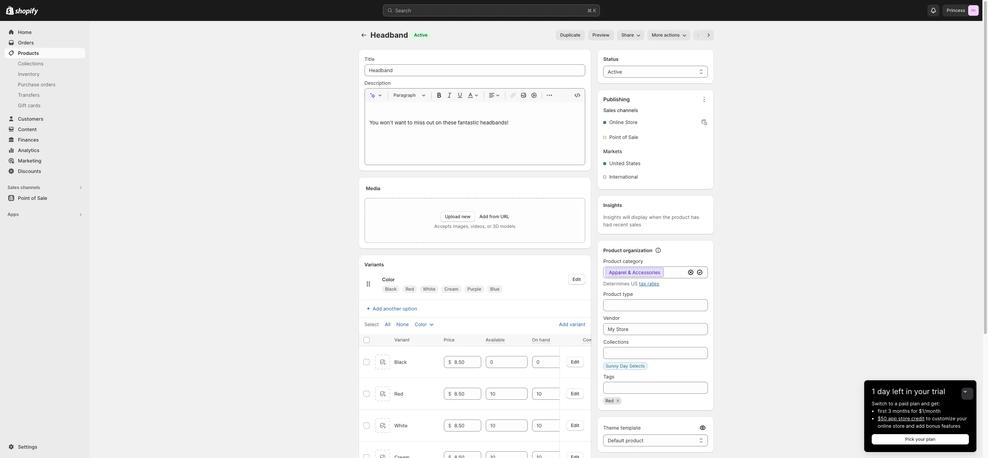 Task type: vqa. For each thing, say whether or not it's contained in the screenshot.
'Add' to the middle
yes



Task type: describe. For each thing, give the bounding box(es) containing it.
on hand
[[532, 338, 550, 343]]

orders
[[18, 40, 34, 46]]

0 vertical spatial point
[[610, 134, 621, 140]]

sales inside button
[[7, 185, 19, 190]]

$ text field for first options element from the bottom of the page
[[455, 452, 481, 459]]

orders link
[[4, 37, 85, 48]]

recent
[[614, 222, 628, 228]]

0 vertical spatial black
[[385, 287, 397, 292]]

add for add from url
[[480, 214, 488, 220]]

collections link
[[4, 58, 85, 69]]

type
[[623, 292, 633, 298]]

credit
[[912, 416, 925, 422]]

$ text field for red
[[455, 388, 481, 400]]

when
[[649, 214, 662, 220]]

marketing
[[18, 158, 41, 164]]

new
[[462, 214, 471, 220]]

1 horizontal spatial sales
[[604, 107, 616, 113]]

to customize your online store and add bonus features
[[878, 416, 968, 430]]

template
[[621, 425, 641, 431]]

add another option
[[373, 306, 417, 312]]

0 vertical spatial white
[[423, 287, 436, 292]]

international
[[610, 174, 638, 180]]

preview button
[[588, 30, 614, 40]]

in
[[907, 388, 913, 397]]

category
[[623, 259, 644, 265]]

$ for white
[[449, 423, 452, 429]]

1 day left in your trial
[[872, 388, 946, 397]]

previous image
[[695, 31, 703, 39]]

pick your plan
[[906, 437, 936, 443]]

determines us tax rates
[[604, 281, 660, 287]]

$50
[[878, 416, 887, 422]]

theme template
[[604, 425, 641, 431]]

active for headband
[[414, 32, 428, 38]]

$ text field for options element containing white
[[455, 420, 481, 432]]

us
[[631, 281, 638, 287]]

1 horizontal spatial sale
[[629, 134, 639, 140]]

insights will display when the product has had recent sales
[[604, 214, 700, 228]]

app
[[889, 416, 897, 422]]

united states
[[610, 161, 641, 167]]

first 3 months for $1/month
[[878, 409, 941, 415]]

0 horizontal spatial plan
[[911, 401, 920, 407]]

0 vertical spatial store
[[899, 416, 911, 422]]

0 vertical spatial point of sale
[[610, 134, 639, 140]]

1 vertical spatial red
[[395, 391, 404, 397]]

purchase orders link
[[4, 79, 85, 90]]

discounts
[[18, 168, 41, 174]]

0 horizontal spatial product
[[626, 438, 644, 444]]

variants
[[365, 262, 384, 268]]

get:
[[932, 401, 941, 407]]

1 day left in your trial button
[[865, 381, 977, 397]]

determines
[[604, 281, 630, 287]]

1 horizontal spatial channels
[[618, 107, 639, 113]]

edit button
[[568, 275, 586, 285]]

sale inside button
[[37, 195, 47, 201]]

none button
[[392, 320, 413, 330]]

actions
[[664, 32, 680, 38]]

product inside insights will display when the product has had recent sales
[[672, 214, 690, 220]]

1 horizontal spatial red
[[406, 287, 414, 292]]

cards
[[28, 103, 41, 109]]

gift cards link
[[4, 100, 85, 111]]

settings link
[[4, 442, 85, 453]]

features
[[942, 424, 961, 430]]

$ text field for black
[[455, 357, 481, 369]]

price
[[444, 338, 455, 343]]

blue
[[491, 287, 500, 292]]

products
[[18, 50, 39, 56]]

switch
[[872, 401, 888, 407]]

preview
[[593, 32, 610, 38]]

k
[[594, 7, 597, 13]]

customers
[[18, 116, 43, 122]]

sunny day selects
[[606, 364, 645, 369]]

3d
[[493, 224, 499, 229]]

product for product type
[[604, 292, 622, 298]]

2 vertical spatial your
[[916, 437, 926, 443]]

more actions button
[[648, 30, 691, 40]]

sunny day selects link
[[604, 363, 648, 370]]

none
[[397, 322, 409, 328]]

search
[[395, 7, 411, 13]]

for
[[912, 409, 918, 415]]

products link
[[4, 48, 85, 58]]

Title text field
[[365, 64, 586, 76]]

publishing
[[604, 96, 630, 103]]

content link
[[4, 124, 85, 135]]

insights for insights
[[604, 202, 622, 208]]

markets
[[604, 149, 623, 155]]

princess
[[947, 7, 966, 13]]

analytics
[[18, 147, 39, 153]]

options element containing black
[[395, 360, 407, 366]]

on
[[532, 338, 538, 343]]

variant
[[570, 322, 586, 328]]

4 options element from the top
[[395, 455, 410, 459]]

princess image
[[969, 5, 979, 16]]

to inside to customize your online store and add bonus features
[[927, 416, 931, 422]]

home link
[[4, 27, 85, 37]]

Tags text field
[[604, 382, 708, 394]]

edit link for black
[[567, 357, 584, 368]]

of inside button
[[31, 195, 36, 201]]

theme
[[604, 425, 620, 431]]

sales
[[630, 222, 642, 228]]

tags
[[604, 374, 615, 380]]

vendor
[[604, 315, 620, 321]]

2 horizontal spatial red
[[606, 399, 614, 404]]

1 vertical spatial black
[[395, 360, 407, 366]]

switch to a paid plan and get:
[[872, 401, 941, 407]]

options element containing white
[[395, 423, 408, 429]]

display
[[632, 214, 648, 220]]

1 vertical spatial collections
[[604, 339, 629, 345]]

$ for black
[[449, 360, 452, 366]]

product type
[[604, 292, 633, 298]]

add from url
[[480, 214, 510, 220]]

0 horizontal spatial shopify image
[[6, 6, 14, 15]]

pick your plan link
[[872, 435, 970, 445]]

option
[[403, 306, 417, 312]]

upload new
[[445, 214, 471, 220]]



Task type: locate. For each thing, give the bounding box(es) containing it.
1 vertical spatial your
[[957, 416, 968, 422]]

customize
[[933, 416, 956, 422]]

active down status
[[608, 69, 623, 75]]

options element containing red
[[395, 391, 404, 397]]

1 horizontal spatial active
[[608, 69, 623, 75]]

insights for insights will display when the product has had recent sales
[[604, 214, 622, 220]]

0 vertical spatial active
[[414, 32, 428, 38]]

sales channels inside button
[[7, 185, 40, 190]]

2 $ text field from the top
[[455, 452, 481, 459]]

1 vertical spatial white
[[395, 423, 408, 429]]

store inside to customize your online store and add bonus features
[[893, 424, 905, 430]]

add left from
[[480, 214, 488, 220]]

edit link for red
[[567, 389, 584, 399]]

$ text field
[[455, 420, 481, 432], [455, 452, 481, 459]]

1 horizontal spatial sales channels
[[604, 107, 639, 113]]

plan down bonus
[[927, 437, 936, 443]]

1 vertical spatial channels
[[20, 185, 40, 190]]

and inside to customize your online store and add bonus features
[[907, 424, 915, 430]]

1 horizontal spatial and
[[922, 401, 930, 407]]

1 horizontal spatial white
[[423, 287, 436, 292]]

0 horizontal spatial white
[[395, 423, 408, 429]]

organization
[[623, 248, 653, 254]]

plan
[[911, 401, 920, 407], [927, 437, 936, 443]]

0 vertical spatial your
[[915, 388, 930, 397]]

finances
[[18, 137, 39, 143]]

sunny
[[606, 364, 619, 369]]

1 vertical spatial $ text field
[[455, 452, 481, 459]]

1 vertical spatial active
[[608, 69, 623, 75]]

product down determines
[[604, 292, 622, 298]]

finances link
[[4, 135, 85, 145]]

3 $ from the top
[[449, 423, 452, 429]]

channels up store
[[618, 107, 639, 113]]

1 horizontal spatial plan
[[927, 437, 936, 443]]

collections up inventory
[[18, 61, 43, 67]]

1 vertical spatial product
[[626, 438, 644, 444]]

0 vertical spatial $
[[449, 360, 452, 366]]

2 edit link from the top
[[567, 389, 584, 399]]

1 vertical spatial $ text field
[[455, 388, 481, 400]]

apps button
[[4, 210, 85, 220]]

2 vertical spatial add
[[559, 322, 569, 328]]

2 insights from the top
[[604, 214, 622, 220]]

⌘
[[588, 7, 592, 13]]

$ text field
[[455, 357, 481, 369], [455, 388, 481, 400]]

add
[[480, 214, 488, 220], [373, 306, 382, 312], [559, 322, 569, 328]]

1 vertical spatial color
[[415, 322, 427, 328]]

pick
[[906, 437, 915, 443]]

duplicate button
[[556, 30, 585, 40]]

color right 'none' button
[[415, 322, 427, 328]]

to down $1/month
[[927, 416, 931, 422]]

0 horizontal spatial point of sale
[[18, 195, 47, 201]]

0 horizontal spatial to
[[889, 401, 894, 407]]

0 vertical spatial sales
[[604, 107, 616, 113]]

Product category text field
[[604, 267, 686, 279]]

of down online store
[[623, 134, 627, 140]]

⌘ k
[[588, 7, 597, 13]]

point of sale
[[610, 134, 639, 140], [18, 195, 47, 201]]

0 vertical spatial $ text field
[[455, 420, 481, 432]]

orders
[[41, 82, 56, 88]]

edit link
[[567, 357, 584, 368], [567, 389, 584, 399], [567, 421, 584, 431]]

0 vertical spatial product
[[672, 214, 690, 220]]

1 edit link from the top
[[567, 357, 584, 368]]

0 horizontal spatial and
[[907, 424, 915, 430]]

trial
[[933, 388, 946, 397]]

1 vertical spatial point
[[18, 195, 30, 201]]

product down 'product organization'
[[604, 259, 622, 265]]

shopify image
[[6, 6, 14, 15], [15, 8, 38, 15]]

point of sale down sales channels button
[[18, 195, 47, 201]]

2 product from the top
[[604, 259, 622, 265]]

select
[[365, 322, 379, 328]]

point of sale link
[[4, 193, 85, 204]]

purchase
[[18, 82, 39, 88]]

2 vertical spatial edit link
[[567, 421, 584, 431]]

color button
[[410, 320, 440, 330]]

your inside to customize your online store and add bonus features
[[957, 416, 968, 422]]

upload
[[445, 214, 461, 220]]

and for plan
[[922, 401, 930, 407]]

your right pick
[[916, 437, 926, 443]]

has
[[691, 214, 700, 220]]

channels down discounts
[[20, 185, 40, 190]]

analytics link
[[4, 145, 85, 156]]

1 insights from the top
[[604, 202, 622, 208]]

your right in
[[915, 388, 930, 397]]

2 horizontal spatial add
[[559, 322, 569, 328]]

sales
[[604, 107, 616, 113], [7, 185, 19, 190]]

your
[[915, 388, 930, 397], [957, 416, 968, 422], [916, 437, 926, 443]]

your up features
[[957, 416, 968, 422]]

channels inside button
[[20, 185, 40, 190]]

add left the variant
[[559, 322, 569, 328]]

2 $ from the top
[[449, 391, 452, 397]]

1 vertical spatial add
[[373, 306, 382, 312]]

edit link for white
[[567, 421, 584, 431]]

1 vertical spatial of
[[31, 195, 36, 201]]

1 vertical spatial point of sale
[[18, 195, 47, 201]]

purple
[[468, 287, 482, 292]]

edit for black
[[571, 359, 580, 365]]

product category
[[604, 259, 644, 265]]

3 options element from the top
[[395, 423, 408, 429]]

add variant
[[559, 322, 586, 328]]

1 vertical spatial sales
[[7, 185, 19, 190]]

0 horizontal spatial active
[[414, 32, 428, 38]]

discounts link
[[4, 166, 85, 177]]

None number field
[[486, 357, 517, 369], [532, 357, 563, 369], [486, 388, 517, 400], [532, 388, 563, 400], [486, 420, 517, 432], [532, 420, 563, 432], [486, 452, 517, 459], [532, 452, 563, 459], [486, 357, 517, 369], [532, 357, 563, 369], [486, 388, 517, 400], [532, 388, 563, 400], [486, 420, 517, 432], [532, 420, 563, 432], [486, 452, 517, 459], [532, 452, 563, 459]]

color inside color dropdown button
[[415, 322, 427, 328]]

red
[[406, 287, 414, 292], [395, 391, 404, 397], [606, 399, 614, 404]]

0 horizontal spatial collections
[[18, 61, 43, 67]]

add
[[917, 424, 925, 430]]

0 vertical spatial $ text field
[[455, 357, 481, 369]]

edit for red
[[571, 391, 580, 397]]

0 horizontal spatial sales
[[7, 185, 19, 190]]

0 horizontal spatial red
[[395, 391, 404, 397]]

product for product category
[[604, 259, 622, 265]]

default product
[[608, 438, 644, 444]]

add inside button
[[559, 322, 569, 328]]

point of sale down online store
[[610, 134, 639, 140]]

0 horizontal spatial of
[[31, 195, 36, 201]]

point inside button
[[18, 195, 30, 201]]

hand
[[540, 338, 550, 343]]

1 horizontal spatial color
[[415, 322, 427, 328]]

first
[[878, 409, 887, 415]]

black up add another option "button"
[[385, 287, 397, 292]]

sales channels down discounts
[[7, 185, 40, 190]]

1 horizontal spatial collections
[[604, 339, 629, 345]]

headband
[[371, 31, 408, 40]]

3
[[889, 409, 892, 415]]

2 vertical spatial red
[[606, 399, 614, 404]]

0 horizontal spatial point
[[18, 195, 30, 201]]

0 vertical spatial sales channels
[[604, 107, 639, 113]]

1 horizontal spatial of
[[623, 134, 627, 140]]

2 vertical spatial product
[[604, 292, 622, 298]]

1 day left in your trial element
[[865, 400, 977, 453]]

edit for white
[[571, 423, 580, 429]]

0 vertical spatial channels
[[618, 107, 639, 113]]

Collections text field
[[604, 348, 708, 360]]

to left a
[[889, 401, 894, 407]]

1 vertical spatial insights
[[604, 214, 622, 220]]

online
[[878, 424, 892, 430]]

1 horizontal spatial add
[[480, 214, 488, 220]]

sales channels button
[[4, 183, 85, 193]]

1 vertical spatial product
[[604, 259, 622, 265]]

0 vertical spatial of
[[623, 134, 627, 140]]

0 vertical spatial edit link
[[567, 357, 584, 368]]

and
[[922, 401, 930, 407], [907, 424, 915, 430]]

videos,
[[471, 224, 486, 229]]

home
[[18, 29, 32, 35]]

united
[[610, 161, 625, 167]]

0 vertical spatial add
[[480, 214, 488, 220]]

0 vertical spatial and
[[922, 401, 930, 407]]

store
[[626, 119, 638, 125]]

tax rates link
[[639, 281, 660, 287]]

product for product organization
[[604, 248, 622, 254]]

gift cards
[[18, 103, 41, 109]]

all
[[385, 322, 391, 328]]

day
[[878, 388, 891, 397]]

store down the months
[[899, 416, 911, 422]]

paragraph
[[394, 92, 416, 98]]

had
[[604, 222, 612, 228]]

more
[[652, 32, 663, 38]]

of down sales channels button
[[31, 195, 36, 201]]

1 vertical spatial $
[[449, 391, 452, 397]]

collections down vendor
[[604, 339, 629, 345]]

1 horizontal spatial point
[[610, 134, 621, 140]]

1 vertical spatial plan
[[927, 437, 936, 443]]

plan up for
[[911, 401, 920, 407]]

product
[[672, 214, 690, 220], [626, 438, 644, 444]]

point up apps
[[18, 195, 30, 201]]

duplicate
[[561, 32, 581, 38]]

color down variants
[[382, 277, 395, 283]]

0 vertical spatial red
[[406, 287, 414, 292]]

product right the
[[672, 214, 690, 220]]

channels
[[618, 107, 639, 113], [20, 185, 40, 190]]

your inside dropdown button
[[915, 388, 930, 397]]

0 horizontal spatial sales channels
[[7, 185, 40, 190]]

0 vertical spatial insights
[[604, 202, 622, 208]]

3 product from the top
[[604, 292, 622, 298]]

1 $ text field from the top
[[455, 420, 481, 432]]

1 vertical spatial sales channels
[[7, 185, 40, 190]]

product up product category
[[604, 248, 622, 254]]

product down the template
[[626, 438, 644, 444]]

and up $1/month
[[922, 401, 930, 407]]

all button
[[381, 320, 395, 330]]

1 horizontal spatial to
[[927, 416, 931, 422]]

upload new button
[[441, 212, 475, 222]]

1 vertical spatial store
[[893, 424, 905, 430]]

sale down sales channels button
[[37, 195, 47, 201]]

$ for red
[[449, 391, 452, 397]]

1 product from the top
[[604, 248, 622, 254]]

insights
[[604, 202, 622, 208], [604, 214, 622, 220]]

options element
[[395, 360, 407, 366], [395, 391, 404, 397], [395, 423, 408, 429], [395, 455, 410, 459]]

description
[[365, 80, 391, 86]]

Vendor text field
[[604, 324, 708, 336]]

point of sale inside button
[[18, 195, 47, 201]]

1 horizontal spatial product
[[672, 214, 690, 220]]

and for store
[[907, 424, 915, 430]]

1 vertical spatial to
[[927, 416, 931, 422]]

insights inside insights will display when the product has had recent sales
[[604, 214, 622, 220]]

0 vertical spatial sale
[[629, 134, 639, 140]]

1 horizontal spatial point of sale
[[610, 134, 639, 140]]

1 $ text field from the top
[[455, 357, 481, 369]]

0 horizontal spatial add
[[373, 306, 382, 312]]

store down $50 app store credit link
[[893, 424, 905, 430]]

images,
[[453, 224, 470, 229]]

bonus
[[927, 424, 941, 430]]

active for status
[[608, 69, 623, 75]]

add another option button
[[360, 304, 422, 314]]

product
[[604, 248, 622, 254], [604, 259, 622, 265], [604, 292, 622, 298]]

point up markets
[[610, 134, 621, 140]]

add inside "button"
[[373, 306, 382, 312]]

0 vertical spatial plan
[[911, 401, 920, 407]]

sale down store
[[629, 134, 639, 140]]

3 edit link from the top
[[567, 421, 584, 431]]

purchase orders
[[18, 82, 56, 88]]

0 horizontal spatial channels
[[20, 185, 40, 190]]

black
[[385, 287, 397, 292], [395, 360, 407, 366]]

0 vertical spatial color
[[382, 277, 395, 283]]

0 horizontal spatial sale
[[37, 195, 47, 201]]

transfers link
[[4, 90, 85, 100]]

active right headband
[[414, 32, 428, 38]]

1 options element from the top
[[395, 360, 407, 366]]

online store
[[610, 119, 638, 125]]

0 vertical spatial collections
[[18, 61, 43, 67]]

1 vertical spatial edit link
[[567, 389, 584, 399]]

default
[[608, 438, 625, 444]]

product organization
[[604, 248, 653, 254]]

add for add variant
[[559, 322, 569, 328]]

add left another
[[373, 306, 382, 312]]

title
[[365, 56, 375, 62]]

sales channels down "publishing" on the top right
[[604, 107, 639, 113]]

to
[[889, 401, 894, 407], [927, 416, 931, 422]]

sales down discounts
[[7, 185, 19, 190]]

the
[[663, 214, 671, 220]]

0 vertical spatial to
[[889, 401, 894, 407]]

black down variant
[[395, 360, 407, 366]]

add for add another option
[[373, 306, 382, 312]]

gift
[[18, 103, 26, 109]]

2 vertical spatial $
[[449, 423, 452, 429]]

2 options element from the top
[[395, 391, 404, 397]]

edit inside dropdown button
[[573, 277, 581, 283]]

from
[[490, 214, 500, 220]]

1 vertical spatial sale
[[37, 195, 47, 201]]

edit
[[573, 277, 581, 283], [571, 359, 580, 365], [571, 391, 580, 397], [571, 423, 580, 429]]

2 $ text field from the top
[[455, 388, 481, 400]]

sales down "publishing" on the top right
[[604, 107, 616, 113]]

1 horizontal spatial shopify image
[[15, 8, 38, 15]]

1 $ from the top
[[449, 360, 452, 366]]

0 vertical spatial product
[[604, 248, 622, 254]]

Product type text field
[[604, 300, 708, 312]]

and left the add
[[907, 424, 915, 430]]

1 vertical spatial and
[[907, 424, 915, 430]]

or
[[487, 224, 492, 229]]

0 horizontal spatial color
[[382, 277, 395, 283]]



